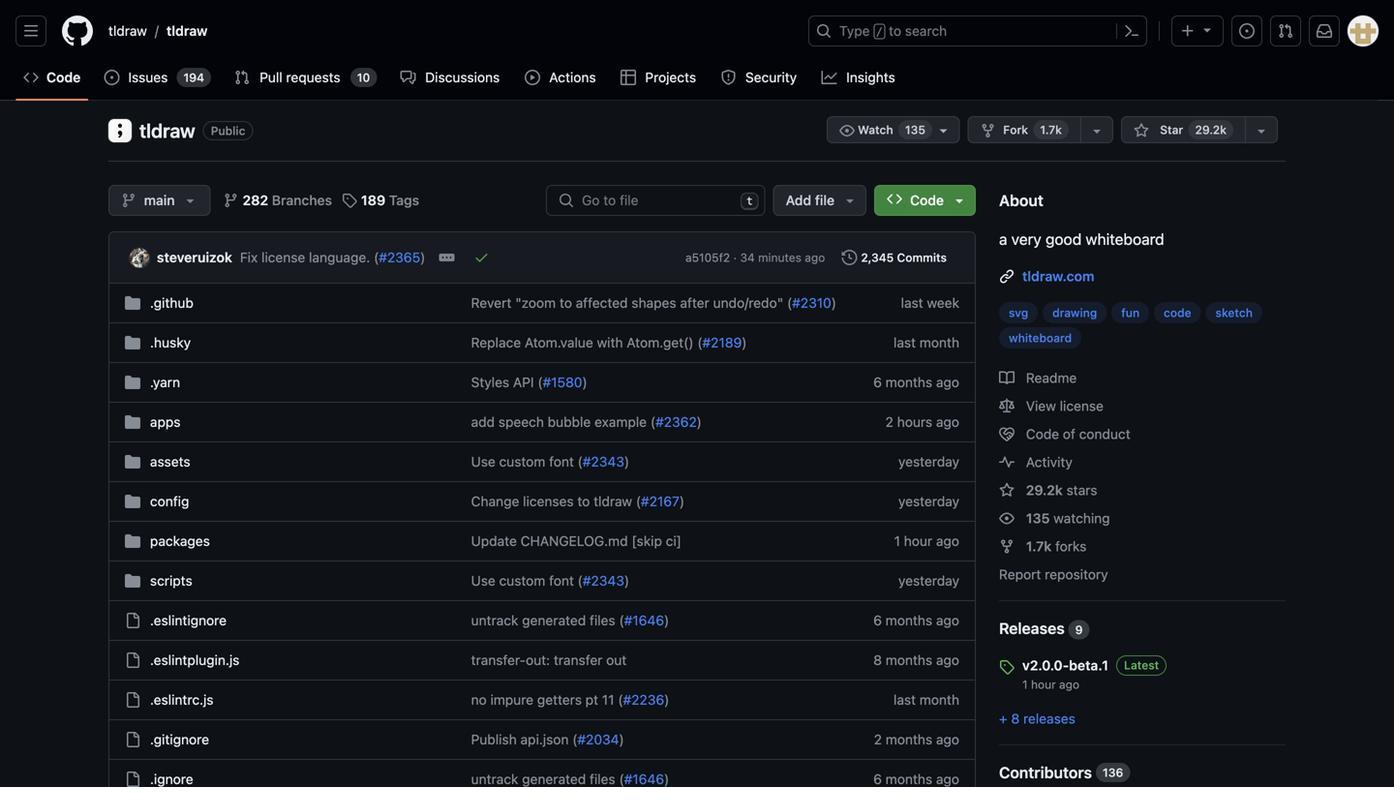 Task type: vqa. For each thing, say whether or not it's contained in the screenshot.
2nd Open Pull Request element from the top of the page
no



Task type: locate. For each thing, give the bounding box(es) containing it.
pulse image
[[999, 455, 1015, 470]]

plus image
[[1181, 23, 1196, 39]]

publish api.json ( #2034 )
[[471, 732, 624, 748]]

) link for scripts
[[625, 573, 630, 589]]

1 vertical spatial use custom font ( link
[[471, 573, 583, 589]]

4 directory image from the top
[[125, 494, 140, 509]]

see your forks of this repository image
[[1090, 123, 1105, 138]]

months up hours
[[886, 374, 933, 390]]

( right files
[[619, 613, 624, 629]]

0 vertical spatial 1.7k
[[1040, 123, 1062, 137]]

ago for apps
[[936, 414, 960, 430]]

1 vertical spatial hour
[[1031, 678, 1056, 691]]

#1646 link
[[624, 613, 664, 629]]

0 vertical spatial directory image
[[125, 295, 140, 311]]

1 vertical spatial use custom font ( #2343 )
[[471, 573, 630, 589]]

1 6 months ago from the top
[[874, 374, 960, 390]]

5 directory image from the top
[[125, 573, 140, 589]]

star image left star
[[1134, 123, 1150, 138]]

to for search
[[889, 23, 902, 39]]

star image for 29.2k
[[999, 483, 1015, 498]]

triangle down image right file
[[843, 193, 858, 208]]

speech
[[499, 414, 544, 430]]

189
[[361, 192, 386, 208]]

1 vertical spatial to
[[560, 295, 572, 311]]

last for replace atom.value with atom.get() ( #2189 )
[[894, 335, 916, 351]]

font down add speech bubble example ( link
[[549, 454, 574, 470]]

1 custom from the top
[[499, 454, 546, 470]]

hour left repo forked icon
[[904, 533, 933, 549]]

file
[[815, 192, 835, 208]]

0 vertical spatial last
[[901, 295, 924, 311]]

0 horizontal spatial whiteboard
[[1009, 331, 1072, 345]]

triangle down image right "plus" image
[[1200, 22, 1215, 37]]

last left week
[[901, 295, 924, 311]]

issues
[[128, 69, 168, 85]]

directory image left apps link
[[125, 415, 140, 430]]

2 font from the top
[[549, 573, 574, 589]]

directory image left "packages" on the bottom
[[125, 534, 140, 549]]

comment discussion image
[[400, 70, 416, 85]]

tag image
[[999, 660, 1015, 675]]

0 horizontal spatial /
[[155, 23, 159, 39]]

1 horizontal spatial code
[[910, 192, 944, 208]]

custom up untrack generated files ( link at left
[[499, 573, 546, 589]]

2,345
[[861, 251, 894, 264]]

directory image left assets link
[[125, 454, 140, 470]]

change
[[471, 493, 519, 509]]

0 vertical spatial 2
[[886, 414, 894, 430]]

#2343 link up files
[[583, 573, 625, 589]]

2 use custom font ( #2343 ) from the top
[[471, 573, 630, 589]]

use custom font ( #2343 ) for scripts
[[471, 573, 630, 589]]

1 last month from the top
[[894, 335, 960, 351]]

main
[[144, 192, 175, 208]]

whiteboard down svg
[[1009, 331, 1072, 345]]

0 vertical spatial 8
[[874, 652, 882, 668]]

135 up 1.7k forks
[[1026, 510, 1050, 526]]

use custom font ( link down speech
[[471, 454, 583, 470]]

#2343 link for scripts
[[583, 573, 625, 589]]

0 vertical spatial 6 months ago
[[874, 374, 960, 390]]

last month
[[894, 335, 960, 351], [894, 692, 960, 708]]

months up 2 months ago
[[886, 652, 933, 668]]

code image up 2,345 commits link
[[887, 191, 903, 207]]

month down week
[[920, 335, 960, 351]]

.yarn
[[150, 374, 180, 390]]

branches
[[272, 192, 332, 208]]

license up code of conduct
[[1060, 398, 1104, 414]]

whiteboard right good
[[1086, 230, 1165, 248]]

hours
[[898, 414, 933, 430]]

directory image for .husky
[[125, 335, 140, 351]]

eye image
[[840, 123, 855, 138], [999, 511, 1015, 526]]

0 vertical spatial 29.2k
[[1196, 123, 1227, 137]]

ago left tag image
[[936, 652, 960, 668]]

1.7k forks
[[1026, 538, 1087, 554]]

2 horizontal spatial triangle down image
[[1200, 22, 1215, 37]]

#2365
[[379, 249, 420, 265]]

1 vertical spatial month
[[920, 692, 960, 708]]

0 vertical spatial 1 hour ago
[[895, 533, 960, 549]]

commits
[[897, 251, 947, 264]]

2 vertical spatial directory image
[[125, 534, 140, 549]]

1 vertical spatial last month
[[894, 692, 960, 708]]

add
[[471, 414, 495, 430]]

last month down last week
[[894, 335, 960, 351]]

1 horizontal spatial 135
[[1026, 510, 1050, 526]]

change licenses to tldraw ( #2167 )
[[471, 493, 685, 509]]

month up 2 months ago
[[920, 692, 960, 708]]

+ 8 releases link
[[999, 711, 1076, 727]]

notifications image
[[1317, 23, 1333, 39]]

directory image left config
[[125, 494, 140, 509]]

1 horizontal spatial license
[[1060, 398, 1104, 414]]

0 horizontal spatial code image
[[23, 70, 39, 85]]

135 for 135 watching
[[1026, 510, 1050, 526]]

very
[[1012, 230, 1042, 248]]

eye image up repo forked icon
[[999, 511, 1015, 526]]

( right example
[[651, 414, 656, 430]]

0 horizontal spatial code
[[46, 69, 81, 85]]

code left issue opened image
[[46, 69, 81, 85]]

code of conduct image
[[999, 427, 1015, 442]]

directory image for .yarn
[[125, 375, 140, 390]]

1 horizontal spatial to
[[578, 493, 590, 509]]

194
[[184, 71, 204, 84]]

1 horizontal spatial /
[[876, 25, 883, 39]]

triangle down image right main
[[183, 193, 198, 208]]

git pull request image
[[1278, 23, 1294, 39]]

use down add
[[471, 454, 496, 470]]

view license link
[[999, 398, 1104, 414]]

steveruizok image
[[130, 249, 149, 268]]

( up [skip
[[636, 493, 641, 509]]

29.2k
[[1196, 123, 1227, 137], [1026, 482, 1063, 498]]

2
[[886, 414, 894, 430], [874, 732, 882, 748]]

0 horizontal spatial 1
[[895, 533, 901, 549]]

2 custom from the top
[[499, 573, 546, 589]]

font for scripts
[[549, 573, 574, 589]]

1 directory image from the top
[[125, 335, 140, 351]]

135 right watch
[[905, 123, 926, 137]]

1 vertical spatial yesterday
[[899, 493, 960, 509]]

189 tags
[[361, 192, 419, 208]]

ago down the '8 months ago' on the right bottom of the page
[[936, 732, 960, 748]]

1 horizontal spatial triangle down image
[[843, 193, 858, 208]]

add speech bubble example ( #2362 )
[[471, 414, 702, 430]]

1 vertical spatial license
[[1060, 398, 1104, 414]]

last month up 2 months ago
[[894, 692, 960, 708]]

1 hour ago left repo forked icon
[[895, 533, 960, 549]]

tldraw link
[[101, 15, 155, 46], [159, 15, 215, 46], [139, 119, 195, 142]]

to right licenses
[[578, 493, 590, 509]]

git branch image
[[223, 193, 239, 208]]

triangle down image
[[1200, 22, 1215, 37], [183, 193, 198, 208], [843, 193, 858, 208]]

0 vertical spatial license
[[262, 249, 305, 265]]

1 horizontal spatial 29.2k
[[1196, 123, 1227, 137]]

use for assets
[[471, 454, 496, 470]]

8 months ago
[[874, 652, 960, 668]]

to left search
[[889, 23, 902, 39]]

transfer
[[554, 652, 603, 668]]

6 months ago up the '8 months ago' on the right bottom of the page
[[874, 613, 960, 629]]

months for styles api ( #1580 )
[[886, 374, 933, 390]]

list
[[101, 15, 797, 46]]

1 horizontal spatial star image
[[1134, 123, 1150, 138]]

directory image for assets
[[125, 454, 140, 470]]

1 month from the top
[[920, 335, 960, 351]]

6 for styles api ( #1580 )
[[874, 374, 882, 390]]

1 horizontal spatial 8
[[1012, 711, 1020, 727]]

0 vertical spatial code
[[46, 69, 81, 85]]

/ inside the tldraw / tldraw
[[155, 23, 159, 39]]

shield image
[[721, 70, 737, 85]]

1 vertical spatial 6
[[874, 613, 882, 629]]

1 vertical spatial last
[[894, 335, 916, 351]]

issue opened image
[[1240, 23, 1255, 39]]

0 horizontal spatial hour
[[904, 533, 933, 549]]

last week
[[901, 295, 960, 311]]

( right api.json
[[573, 732, 578, 748]]

1.7k up "report repository"
[[1026, 538, 1052, 554]]

star image for star
[[1134, 123, 1150, 138]]

2 #2343 link from the top
[[583, 573, 625, 589]]

use custom font ( link up untrack generated files ( link at left
[[471, 573, 583, 589]]

3 directory image from the top
[[125, 415, 140, 430]]

282 branches
[[243, 192, 332, 208]]

ago up 2 hours ago
[[936, 374, 960, 390]]

last for no impure getters pt 11 ( #2236 )
[[894, 692, 916, 708]]

eye image down insights link
[[840, 123, 855, 138]]

shapes
[[632, 295, 677, 311]]

law image
[[999, 399, 1015, 414]]

.yarn link
[[150, 374, 180, 390]]

#2343 up files
[[583, 573, 625, 589]]

2 down the '8 months ago' on the right bottom of the page
[[874, 732, 882, 748]]

list containing tldraw / tldraw
[[101, 15, 797, 46]]

0 vertical spatial month
[[920, 335, 960, 351]]

#2343 for assets
[[583, 454, 625, 470]]

1 6 from the top
[[874, 374, 882, 390]]

0 horizontal spatial 2
[[874, 732, 882, 748]]

1 vertical spatial 1
[[1023, 678, 1028, 691]]

use custom font ( #2343 ) up licenses
[[471, 454, 630, 470]]

public
[[211, 124, 245, 138]]

29.2k down activity
[[1026, 482, 1063, 498]]

6 months ago up hours
[[874, 374, 960, 390]]

tldraw link up issue opened image
[[101, 15, 155, 46]]

use custom font ( link for assets
[[471, 454, 583, 470]]

directory image left the ".github" link
[[125, 295, 140, 311]]

scripts link
[[150, 573, 192, 589]]

last down the '8 months ago' on the right bottom of the page
[[894, 692, 916, 708]]

font for assets
[[549, 454, 574, 470]]

1 vertical spatial 2
[[874, 732, 882, 748]]

0 horizontal spatial 29.2k
[[1026, 482, 1063, 498]]

replace
[[471, 335, 521, 351]]

0 vertical spatial last month
[[894, 335, 960, 351]]

3 yesterday from the top
[[899, 573, 960, 589]]

last down last week
[[894, 335, 916, 351]]

2 horizontal spatial to
[[889, 23, 902, 39]]

0 vertical spatial yesterday
[[899, 454, 960, 470]]

2 use from the top
[[471, 573, 496, 589]]

fix license language. ( #2365 )
[[240, 249, 426, 265]]

/ right "type"
[[876, 25, 883, 39]]

ago up the '8 months ago' on the right bottom of the page
[[936, 613, 960, 629]]

2 use custom font ( link from the top
[[471, 573, 583, 589]]

2 6 from the top
[[874, 613, 882, 629]]

1 vertical spatial #2343 link
[[583, 573, 625, 589]]

custom for assets
[[499, 454, 546, 470]]

2 horizontal spatial code
[[1026, 426, 1060, 442]]

0 horizontal spatial eye image
[[840, 123, 855, 138]]

0 horizontal spatial 8
[[874, 652, 882, 668]]

check image
[[474, 250, 489, 265]]

add speech bubble example ( link
[[471, 414, 656, 430]]

month for no impure getters pt 11 ( #2236 )
[[920, 692, 960, 708]]

/ up issues
[[155, 23, 159, 39]]

8 up 2 months ago
[[874, 652, 882, 668]]

directory image left .husky
[[125, 335, 140, 351]]

1 horizontal spatial whiteboard
[[1086, 230, 1165, 248]]

0 vertical spatial 135
[[905, 123, 926, 137]]

#2365 link
[[379, 249, 420, 265]]

1 vertical spatial code
[[910, 192, 944, 208]]

atom.get()
[[627, 335, 694, 351]]

2 month from the top
[[920, 692, 960, 708]]

months
[[886, 374, 933, 390], [886, 613, 933, 629], [886, 652, 933, 668], [886, 732, 933, 748]]

ago right hours
[[936, 414, 960, 430]]

0 vertical spatial custom
[[499, 454, 546, 470]]

#2343 down add speech bubble example ( #2362 ) at the bottom
[[583, 454, 625, 470]]

replace atom.value with atom.get() ( link
[[471, 335, 703, 351]]

( down update changelog.md [skip ci] link
[[578, 573, 583, 589]]

custom down speech
[[499, 454, 546, 470]]

0 vertical spatial 6
[[874, 374, 882, 390]]

open commit details image
[[439, 250, 455, 265]]

2 months from the top
[[886, 613, 933, 629]]

29.2k right star
[[1196, 123, 1227, 137]]

ago left repo forked icon
[[936, 533, 960, 549]]

1 vertical spatial 1.7k
[[1026, 538, 1052, 554]]

0 vertical spatial hour
[[904, 533, 933, 549]]

1 vertical spatial star image
[[999, 483, 1015, 498]]

1 font from the top
[[549, 454, 574, 470]]

) link for assets
[[625, 454, 630, 470]]

1 vertical spatial 135
[[1026, 510, 1050, 526]]

tldraw link right the 'owner avatar'
[[139, 119, 195, 142]]

.eslintignore
[[150, 613, 227, 629]]

month
[[920, 335, 960, 351], [920, 692, 960, 708]]

history image
[[842, 250, 857, 265]]

actions link
[[517, 63, 605, 92]]

1 vertical spatial #2343
[[583, 573, 625, 589]]

of
[[1063, 426, 1076, 442]]

v2.0.0-
[[1023, 658, 1069, 674]]

insights link
[[814, 63, 905, 92]]

1 horizontal spatial code image
[[887, 191, 903, 207]]

1 vertical spatial 6 months ago
[[874, 613, 960, 629]]

1 horizontal spatial 1 hour ago
[[1023, 678, 1080, 691]]

readme
[[1023, 370, 1077, 386]]

to
[[889, 23, 902, 39], [560, 295, 572, 311], [578, 493, 590, 509]]

star image
[[1134, 123, 1150, 138], [999, 483, 1015, 498]]

0 horizontal spatial to
[[560, 295, 572, 311]]

out
[[606, 652, 627, 668]]

1 vertical spatial custom
[[499, 573, 546, 589]]

months down the '8 months ago' on the right bottom of the page
[[886, 732, 933, 748]]

styles api ( link
[[471, 374, 543, 390]]

/ for type
[[876, 25, 883, 39]]

29205 users starred this repository element
[[1189, 120, 1234, 139]]

( right atom.get()
[[698, 335, 703, 351]]

star image down "pulse" image
[[999, 483, 1015, 498]]

fork
[[1004, 123, 1029, 137]]

directory image left scripts
[[125, 573, 140, 589]]

changelog.md
[[521, 533, 628, 549]]

1 vertical spatial use
[[471, 573, 496, 589]]

1 vertical spatial font
[[549, 573, 574, 589]]

#2034
[[578, 732, 619, 748]]

1 use from the top
[[471, 454, 496, 470]]

0 horizontal spatial star image
[[999, 483, 1015, 498]]

ago for .yarn
[[936, 374, 960, 390]]

1 use custom font ( link from the top
[[471, 454, 583, 470]]

4 months from the top
[[886, 732, 933, 748]]

1 months from the top
[[886, 374, 933, 390]]

.husky link
[[150, 335, 191, 351]]

hour down v2.0.0-
[[1031, 678, 1056, 691]]

directory image
[[125, 295, 140, 311], [125, 454, 140, 470], [125, 534, 140, 549]]

directory image for config
[[125, 494, 140, 509]]

code left 'of'
[[1026, 426, 1060, 442]]

scripts
[[150, 573, 192, 589]]

code image left issue opened image
[[23, 70, 39, 85]]

) link for apps
[[697, 414, 702, 430]]

directory image left the .yarn link at the left of the page
[[125, 375, 140, 390]]

0 vertical spatial use custom font ( link
[[471, 454, 583, 470]]

license right "fix"
[[262, 249, 305, 265]]

2 directory image from the top
[[125, 454, 140, 470]]

#2310 link
[[792, 295, 832, 311]]

0 vertical spatial whiteboard
[[1086, 230, 1165, 248]]

2 yesterday from the top
[[899, 493, 960, 509]]

0 vertical spatial star image
[[1134, 123, 1150, 138]]

1 horizontal spatial hour
[[1031, 678, 1056, 691]]

#2343 for scripts
[[583, 573, 625, 589]]

1 directory image from the top
[[125, 295, 140, 311]]

0 vertical spatial eye image
[[840, 123, 855, 138]]

2 last month from the top
[[894, 692, 960, 708]]

ago for .gitignore
[[936, 732, 960, 748]]

1
[[895, 533, 901, 549], [1023, 678, 1028, 691]]

tldraw right the 'owner avatar'
[[139, 119, 195, 142]]

0 horizontal spatial license
[[262, 249, 305, 265]]

a5105f2 · 34 minutes ago
[[686, 251, 825, 264]]

months up the '8 months ago' on the right bottom of the page
[[886, 613, 933, 629]]

1 #2343 from the top
[[583, 454, 625, 470]]

.gitignore
[[150, 732, 209, 748]]

book image
[[999, 370, 1015, 386]]

actions
[[550, 69, 596, 85]]

1 #2343 link from the top
[[583, 454, 625, 470]]

report repository
[[999, 567, 1109, 583]]

triangle down image inside the 'add file' popup button
[[843, 193, 858, 208]]

code image
[[23, 70, 39, 85], [887, 191, 903, 207]]

font up generated
[[549, 573, 574, 589]]

yesterday for assets
[[899, 454, 960, 470]]

) link for .yarn
[[583, 374, 588, 390]]

code left triangle down icon at the right of page
[[910, 192, 944, 208]]

2 directory image from the top
[[125, 375, 140, 390]]

3 directory image from the top
[[125, 534, 140, 549]]

2 #2343 from the top
[[583, 573, 625, 589]]

use down 'update'
[[471, 573, 496, 589]]

0 vertical spatial use
[[471, 454, 496, 470]]

1 yesterday from the top
[[899, 454, 960, 470]]

issue opened image
[[104, 70, 119, 85]]

1.7k right fork
[[1040, 123, 1062, 137]]

pull requests
[[260, 69, 341, 85]]

months for publish api.json ( #2034 )
[[886, 732, 933, 748]]

use for scripts
[[471, 573, 496, 589]]

code link
[[1154, 302, 1202, 323]]

0 vertical spatial to
[[889, 23, 902, 39]]

( right language.
[[374, 249, 379, 265]]

use
[[471, 454, 496, 470], [471, 573, 496, 589]]

forks
[[1056, 538, 1087, 554]]

0 vertical spatial #2343 link
[[583, 454, 625, 470]]

config link
[[150, 493, 189, 509]]

6 months ago for styles api ( #1580 )
[[874, 374, 960, 390]]

2 6 months ago from the top
[[874, 613, 960, 629]]

1 vertical spatial eye image
[[999, 511, 1015, 526]]

1 use custom font ( #2343 ) from the top
[[471, 454, 630, 470]]

/ inside type / to search
[[876, 25, 883, 39]]

0 horizontal spatial 135
[[905, 123, 926, 137]]

0 vertical spatial #2343
[[583, 454, 625, 470]]

use custom font ( link for scripts
[[471, 573, 583, 589]]

0 vertical spatial font
[[549, 454, 574, 470]]

8 right +
[[1012, 711, 1020, 727]]

1 vertical spatial directory image
[[125, 454, 140, 470]]

to right "zoom
[[560, 295, 572, 311]]

use custom font ( #2343 )
[[471, 454, 630, 470], [471, 573, 630, 589]]

#2343 link down add speech bubble example ( #2362 ) at the bottom
[[583, 454, 625, 470]]

use custom font ( #2343 ) up untrack generated files ( link at left
[[471, 573, 630, 589]]

directory image for .github
[[125, 295, 140, 311]]

no impure getters pt 11 ( link
[[471, 692, 623, 708]]

2 left hours
[[886, 414, 894, 430]]

apps link
[[150, 414, 181, 430]]

pt
[[586, 692, 599, 708]]

0 vertical spatial 1
[[895, 533, 901, 549]]

star
[[1160, 123, 1184, 137]]

1 hour ago down v2.0.0-
[[1023, 678, 1080, 691]]

1 horizontal spatial 2
[[886, 414, 894, 430]]

months for untrack generated files ( #1646 )
[[886, 613, 933, 629]]

directory image
[[125, 335, 140, 351], [125, 375, 140, 390], [125, 415, 140, 430], [125, 494, 140, 509], [125, 573, 140, 589]]

2 vertical spatial yesterday
[[899, 573, 960, 589]]

2 hours ago
[[886, 414, 960, 430]]

0 vertical spatial use custom font ( #2343 )
[[471, 454, 630, 470]]

2 vertical spatial last
[[894, 692, 916, 708]]

2 vertical spatial to
[[578, 493, 590, 509]]



Task type: describe. For each thing, give the bounding box(es) containing it.
2 for 2 hours ago
[[886, 414, 894, 430]]

last for revert "zoom to affected shapes after undo/redo" ( #2310 )
[[901, 295, 924, 311]]

homepage image
[[62, 15, 93, 46]]

steveruizok
[[157, 249, 232, 265]]

update
[[471, 533, 517, 549]]

#1580 link
[[543, 374, 583, 390]]

no
[[471, 692, 487, 708]]

about
[[999, 191, 1044, 210]]

releases 9
[[999, 619, 1083, 638]]

1 vertical spatial 1 hour ago
[[1023, 678, 1080, 691]]

assets link
[[150, 454, 190, 470]]

update changelog.md [skip ci] link
[[471, 533, 682, 549]]

#1646
[[624, 613, 664, 629]]

releases
[[999, 619, 1065, 638]]

fun link
[[1112, 302, 1150, 323]]

Go to file text field
[[582, 186, 733, 215]]

revert
[[471, 295, 512, 311]]

1 horizontal spatial 1
[[1023, 678, 1028, 691]]

repo forked image
[[980, 123, 996, 138]]

t
[[747, 195, 753, 207]]

6 for untrack generated files ( #1646 )
[[874, 613, 882, 629]]

impure
[[491, 692, 534, 708]]

tldraw left #2167 link
[[594, 493, 632, 509]]

files
[[590, 613, 616, 629]]

search image
[[559, 193, 574, 208]]

insights
[[847, 69, 896, 85]]

( right undo/redo"
[[787, 295, 792, 311]]

publish
[[471, 732, 517, 748]]

table image
[[621, 70, 636, 85]]

#2167 link
[[641, 493, 680, 509]]

stars
[[1067, 482, 1098, 498]]

packages link
[[150, 533, 210, 549]]

custom for scripts
[[499, 573, 546, 589]]

1 vertical spatial code image
[[887, 191, 903, 207]]

) link for .eslintignore
[[664, 613, 669, 629]]

activity link
[[999, 454, 1073, 470]]

.eslintrc.js
[[150, 692, 214, 708]]

releases
[[1024, 711, 1076, 727]]

29.2k stars
[[1026, 482, 1098, 498]]

#2189
[[703, 335, 742, 351]]

·
[[734, 251, 737, 264]]

2 vertical spatial code
[[1026, 426, 1060, 442]]

use custom font ( #2343 ) for assets
[[471, 454, 630, 470]]

.gitignore link
[[150, 732, 209, 748]]

directory image for packages
[[125, 534, 140, 549]]

ago for .eslintignore
[[936, 613, 960, 629]]

ago left history image
[[805, 251, 825, 264]]

0 horizontal spatial 1 hour ago
[[895, 533, 960, 549]]

) link for .gitignore
[[619, 732, 624, 748]]

tag image
[[342, 193, 357, 208]]

example
[[595, 414, 647, 430]]

) link for .eslintrc.js
[[665, 692, 670, 708]]

2 for 2 months ago
[[874, 732, 882, 748]]

readme link
[[999, 370, 1077, 386]]

add file
[[786, 192, 835, 208]]

out:
[[526, 652, 550, 668]]

.eslintplugin.js link
[[150, 652, 240, 668]]

yesterday for config
[[899, 493, 960, 509]]

1 horizontal spatial eye image
[[999, 511, 1015, 526]]

command palette image
[[1124, 23, 1140, 39]]

1 vertical spatial whiteboard
[[1009, 331, 1072, 345]]

fork 1.7k
[[1004, 123, 1062, 137]]

untrack generated files ( #1646 )
[[471, 613, 669, 629]]

) link for .husky
[[742, 335, 747, 351]]

license for fix
[[262, 249, 305, 265]]

tags
[[389, 192, 419, 208]]

owner avatar image
[[108, 119, 132, 142]]

security link
[[713, 63, 806, 92]]

git branch image
[[121, 193, 137, 208]]

watch
[[855, 123, 897, 137]]

repository
[[1045, 567, 1109, 583]]

a
[[999, 230, 1008, 248]]

ago for .eslintplugin.js
[[936, 652, 960, 668]]

2 months ago
[[874, 732, 960, 748]]

tldraw link up 194
[[159, 15, 215, 46]]

6 months ago for untrack generated files ( #1646 )
[[874, 613, 960, 629]]

( right api
[[538, 374, 543, 390]]

discussions
[[425, 69, 500, 85]]

1 vertical spatial 29.2k
[[1026, 482, 1063, 498]]

135 for 135
[[905, 123, 926, 137]]

add this repository to a list image
[[1254, 123, 1270, 138]]

styles api ( #1580 )
[[471, 374, 588, 390]]

directory image for apps
[[125, 415, 140, 430]]

sketch
[[1216, 306, 1253, 320]]

star 29.2k
[[1157, 123, 1227, 137]]

yesterday for scripts
[[899, 573, 960, 589]]

1 vertical spatial 8
[[1012, 711, 1020, 727]]

) link for .github
[[832, 295, 837, 311]]

month for replace atom.value with atom.get() ( #2189 )
[[920, 335, 960, 351]]

tldraw up issue opened image
[[108, 23, 147, 39]]

api
[[513, 374, 534, 390]]

git pull request image
[[234, 70, 250, 85]]

#2236 link
[[623, 692, 665, 708]]

to for affected
[[560, 295, 572, 311]]

license for view
[[1060, 398, 1104, 414]]

report repository link
[[999, 567, 1109, 583]]

revert "zoom to affected shapes after undo/redo" ( link
[[471, 295, 792, 311]]

tldraw up 194
[[167, 23, 208, 39]]

pull
[[260, 69, 283, 85]]

code of conduct link
[[999, 426, 1131, 442]]

activity
[[1026, 454, 1073, 470]]

( up change licenses to tldraw ( #2167 )
[[578, 454, 583, 470]]

type / to search
[[840, 23, 947, 39]]

#2236
[[623, 692, 665, 708]]

svg link
[[999, 302, 1038, 323]]

[skip
[[632, 533, 662, 549]]

2,345 commits
[[861, 251, 947, 264]]

10
[[357, 71, 370, 84]]

triangle down image
[[952, 193, 968, 208]]

publish api.json ( link
[[471, 732, 578, 748]]

v2.0.0-beta.1
[[1023, 658, 1109, 674]]

play image
[[525, 70, 541, 85]]

replace atom.value with atom.get() ( #2189 )
[[471, 335, 747, 351]]

undo/redo"
[[713, 295, 784, 311]]

add
[[786, 192, 812, 208]]

drawing
[[1053, 306, 1098, 320]]

ago down v2.0.0-beta.1
[[1060, 678, 1080, 691]]

last month for replace atom.value with atom.get() ( #2189 )
[[894, 335, 960, 351]]

good
[[1046, 230, 1082, 248]]

code link
[[15, 63, 88, 92]]

#2343 link for assets
[[583, 454, 625, 470]]

ago for packages
[[936, 533, 960, 549]]

.eslintplugin.js
[[150, 652, 240, 668]]

projects link
[[613, 63, 706, 92]]

2,345 commits link
[[833, 244, 956, 271]]

+
[[999, 711, 1008, 727]]

0 horizontal spatial triangle down image
[[183, 193, 198, 208]]

last month for no impure getters pt 11 ( #2236 )
[[894, 692, 960, 708]]

( right 11
[[618, 692, 623, 708]]

.husky
[[150, 335, 191, 351]]

fix
[[240, 249, 258, 265]]

code inside popup button
[[910, 192, 944, 208]]

graph image
[[822, 70, 837, 85]]

styles
[[471, 374, 510, 390]]

to for tldraw
[[578, 493, 590, 509]]

steveruizok link
[[157, 249, 232, 265]]

drawing link
[[1043, 302, 1107, 323]]

type
[[840, 23, 870, 39]]

link image
[[999, 269, 1015, 284]]

3 months from the top
[[886, 652, 933, 668]]

untrack generated files ( link
[[471, 613, 624, 629]]

.github link
[[150, 295, 194, 311]]

view
[[1026, 398, 1057, 414]]

#2362 link
[[656, 414, 697, 430]]

requests
[[286, 69, 341, 85]]

/ for tldraw
[[155, 23, 159, 39]]

) link for config
[[680, 493, 685, 509]]

bubble
[[548, 414, 591, 430]]

"zoom
[[515, 295, 556, 311]]

repo forked image
[[999, 539, 1015, 554]]

directory image for scripts
[[125, 573, 140, 589]]

transfer-
[[471, 652, 526, 668]]

atom.value
[[525, 335, 593, 351]]

#2034 link
[[578, 732, 619, 748]]

transfer-out: transfer out link
[[471, 652, 627, 668]]

0 vertical spatial code image
[[23, 70, 39, 85]]



